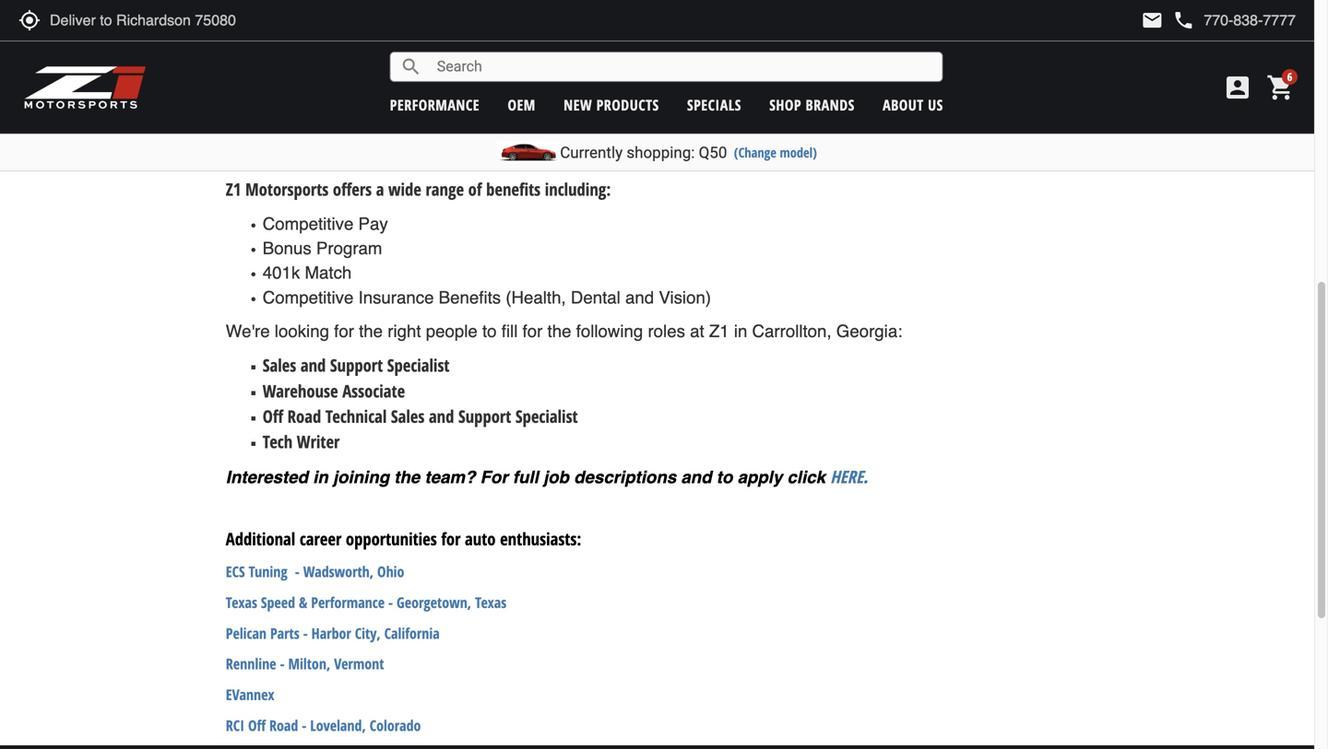 Task type: vqa. For each thing, say whether or not it's contained in the screenshot.
WRITER
yes



Task type: describe. For each thing, give the bounding box(es) containing it.
currently shopping: q50 (change model)
[[560, 143, 817, 162]]

new
[[564, 95, 592, 115]]

associate
[[342, 379, 405, 403]]

0 horizontal spatial z1
[[226, 178, 241, 201]]

mail
[[1141, 9, 1163, 31]]

carrollton,
[[752, 321, 832, 342]]

0 horizontal spatial for
[[334, 321, 354, 342]]

following
[[576, 321, 643, 342]]

of
[[468, 178, 482, 201]]

about
[[883, 95, 924, 115]]

tuning
[[249, 562, 287, 582]]

harbor
[[311, 624, 351, 644]]

shopping_cart
[[1266, 73, 1296, 102]]

0 vertical spatial in
[[734, 321, 747, 342]]

phone link
[[1173, 9, 1296, 31]]

pelican parts - harbor city, california link
[[226, 624, 440, 644]]

1 vertical spatial road
[[269, 716, 298, 736]]

vision)
[[659, 288, 711, 308]]

wide
[[388, 178, 421, 201]]

we're
[[226, 321, 270, 342]]

including:
[[545, 178, 611, 201]]

click
[[787, 467, 826, 488]]

georgetown,
[[397, 593, 471, 613]]

benefits
[[439, 288, 501, 308]]

new products link
[[564, 95, 659, 115]]

rci off road - loveland, colorado
[[226, 716, 421, 736]]

and up warehouse
[[301, 354, 326, 377]]

sales and support specialist warehouse associate off road technical sales and support specialist tech writer
[[263, 354, 578, 454]]

we're looking for the right people to fill for the following roles at z1 in carrollton, georgia:
[[226, 321, 902, 342]]

shop
[[769, 95, 802, 115]]

a
[[376, 178, 384, 201]]

shopping:
[[627, 143, 695, 162]]

1 horizontal spatial z1
[[709, 321, 729, 342]]

competitive pay bonus program 401k match competitive insurance benefits (health, dental and vision)
[[263, 214, 711, 308]]

technical
[[325, 405, 387, 428]]

and up team? on the bottom left
[[429, 405, 454, 428]]

additional
[[226, 528, 295, 551]]

speed
[[261, 593, 295, 613]]

brands
[[806, 95, 855, 115]]

job
[[543, 467, 569, 488]]

shop brands
[[769, 95, 855, 115]]

ohio
[[377, 562, 404, 582]]

mail phone
[[1141, 9, 1195, 31]]

evannex link
[[226, 685, 274, 705]]

- down ohio
[[388, 593, 393, 613]]

people
[[426, 321, 478, 342]]

free shipping!  on select z1 products shipped within the continental us. image
[[226, 0, 1089, 147]]

ecs tuning  - wadsworth, ohio link
[[226, 562, 404, 582]]

pelican parts - harbor city, california
[[226, 624, 440, 644]]

writer
[[297, 430, 340, 454]]

additional career opportunities for auto enthusiasts:
[[226, 528, 581, 551]]

interested
[[226, 467, 308, 488]]

texas speed & performance - georgetown, texas link
[[226, 593, 507, 613]]

pay
[[358, 214, 388, 234]]

warehouse
[[263, 379, 338, 403]]

0 vertical spatial to
[[482, 321, 497, 342]]

to inside interested in joining the team? for full job descriptions and to apply click here .
[[716, 467, 733, 488]]

here
[[830, 465, 863, 489]]

my_location
[[18, 9, 41, 31]]

texas speed & performance - georgetown, texas
[[226, 593, 507, 613]]

opportunities
[[346, 528, 437, 551]]

benefits
[[486, 178, 541, 201]]

loveland,
[[310, 716, 366, 736]]

the for here
[[394, 467, 420, 488]]

in inside interested in joining the team? for full job descriptions and to apply click here .
[[313, 467, 328, 488]]

fill
[[502, 321, 518, 342]]

city,
[[355, 624, 381, 644]]

401k
[[263, 263, 300, 283]]

match
[[305, 263, 352, 283]]

and inside "competitive pay bonus program 401k match competitive insurance benefits (health, dental and vision)"
[[625, 288, 654, 308]]

and inside interested in joining the team? for full job descriptions and to apply click here .
[[681, 467, 712, 488]]

(health,
[[506, 288, 566, 308]]

products
[[596, 95, 659, 115]]

rci
[[226, 716, 244, 736]]

&
[[299, 593, 307, 613]]

ecs tuning  - wadsworth, ohio
[[226, 562, 404, 582]]

auto
[[465, 528, 496, 551]]

oem link
[[508, 95, 536, 115]]

(change model) link
[[734, 143, 817, 161]]

account_box link
[[1218, 73, 1257, 102]]

full
[[513, 467, 539, 488]]

currently
[[560, 143, 623, 162]]

vermont
[[334, 655, 384, 674]]

off inside sales and support specialist warehouse associate off road technical sales and support specialist tech writer
[[263, 405, 283, 428]]

performance
[[311, 593, 385, 613]]

0 vertical spatial sales
[[263, 354, 296, 377]]



Task type: locate. For each thing, give the bounding box(es) containing it.
1 vertical spatial support
[[458, 405, 511, 428]]

evannex
[[226, 685, 274, 705]]

support up associate
[[330, 354, 383, 377]]

phone
[[1173, 9, 1195, 31]]

1 competitive from the top
[[263, 214, 354, 234]]

0 horizontal spatial in
[[313, 467, 328, 488]]

in down writer
[[313, 467, 328, 488]]

road inside sales and support specialist warehouse associate off road technical sales and support specialist tech writer
[[287, 405, 321, 428]]

1 vertical spatial specialist
[[515, 405, 578, 428]]

parts
[[270, 624, 299, 644]]

off right rci
[[248, 716, 266, 736]]

about us link
[[883, 95, 943, 115]]

road
[[287, 405, 321, 428], [269, 716, 298, 736]]

apply
[[737, 467, 782, 488]]

0 vertical spatial competitive
[[263, 214, 354, 234]]

specialist up interested in joining the team? for full job descriptions and to apply click here .
[[515, 405, 578, 428]]

2 horizontal spatial for
[[523, 321, 543, 342]]

z1 motorsports logo image
[[23, 65, 147, 111]]

0 horizontal spatial the
[[359, 321, 383, 342]]

to
[[482, 321, 497, 342], [716, 467, 733, 488]]

search
[[400, 56, 422, 78]]

1 vertical spatial in
[[313, 467, 328, 488]]

for right the looking at left top
[[334, 321, 354, 342]]

z1 left motorsports
[[226, 178, 241, 201]]

the inside interested in joining the team? for full job descriptions and to apply click here .
[[394, 467, 420, 488]]

specials link
[[687, 95, 741, 115]]

0 horizontal spatial to
[[482, 321, 497, 342]]

competitive
[[263, 214, 354, 234], [263, 288, 354, 308]]

q50
[[699, 143, 727, 162]]

ecs
[[226, 562, 245, 582]]

shop brands link
[[769, 95, 855, 115]]

off
[[263, 405, 283, 428], [248, 716, 266, 736]]

off up tech
[[263, 405, 283, 428]]

1 horizontal spatial the
[[394, 467, 420, 488]]

pelican
[[226, 624, 267, 644]]

performance link
[[390, 95, 480, 115]]

- left loveland,
[[302, 716, 307, 736]]

competitive down match
[[263, 288, 354, 308]]

1 horizontal spatial in
[[734, 321, 747, 342]]

z1
[[226, 178, 241, 201], [709, 321, 729, 342]]

oem
[[508, 95, 536, 115]]

sales
[[263, 354, 296, 377], [391, 405, 425, 428]]

specialist
[[387, 354, 450, 377], [515, 405, 578, 428]]

z1 right "at"
[[709, 321, 729, 342]]

1 texas from the left
[[226, 593, 257, 613]]

wadsworth,
[[303, 562, 374, 582]]

looking
[[275, 321, 329, 342]]

- right parts
[[303, 624, 308, 644]]

georgia:
[[836, 321, 902, 342]]

1 horizontal spatial for
[[441, 528, 461, 551]]

rennline
[[226, 655, 276, 674]]

here link
[[830, 465, 863, 489]]

Search search field
[[422, 53, 942, 81]]

1 horizontal spatial support
[[458, 405, 511, 428]]

to left fill at the top
[[482, 321, 497, 342]]

(change
[[734, 143, 777, 161]]

about us
[[883, 95, 943, 115]]

the down the (health,
[[547, 321, 571, 342]]

at
[[690, 321, 704, 342]]

for left auto
[[441, 528, 461, 551]]

in right "at"
[[734, 321, 747, 342]]

0 horizontal spatial support
[[330, 354, 383, 377]]

team?
[[425, 467, 475, 488]]

for
[[480, 467, 508, 488]]

model)
[[780, 143, 817, 161]]

0 vertical spatial specialist
[[387, 354, 450, 377]]

0 horizontal spatial specialist
[[387, 354, 450, 377]]

joining
[[333, 467, 389, 488]]

1 horizontal spatial to
[[716, 467, 733, 488]]

0 vertical spatial off
[[263, 405, 283, 428]]

1 horizontal spatial texas
[[475, 593, 507, 613]]

the
[[359, 321, 383, 342], [547, 321, 571, 342], [394, 467, 420, 488]]

the left "right"
[[359, 321, 383, 342]]

and
[[625, 288, 654, 308], [301, 354, 326, 377], [429, 405, 454, 428], [681, 467, 712, 488]]

program
[[316, 238, 382, 259]]

1 vertical spatial competitive
[[263, 288, 354, 308]]

2 texas from the left
[[475, 593, 507, 613]]

us
[[928, 95, 943, 115]]

texas up pelican
[[226, 593, 257, 613]]

1 horizontal spatial sales
[[391, 405, 425, 428]]

and up roles
[[625, 288, 654, 308]]

- left milton,
[[280, 655, 285, 674]]

interested in joining the team? for full job descriptions and to apply click here .
[[226, 465, 873, 489]]

the left team? on the bottom left
[[394, 467, 420, 488]]

1 vertical spatial sales
[[391, 405, 425, 428]]

for right fill at the top
[[523, 321, 543, 342]]

right
[[388, 321, 421, 342]]

milton,
[[288, 655, 330, 674]]

2 competitive from the top
[[263, 288, 354, 308]]

enthusiasts:
[[500, 528, 581, 551]]

0 vertical spatial support
[[330, 354, 383, 377]]

1 vertical spatial z1
[[709, 321, 729, 342]]

support
[[330, 354, 383, 377], [458, 405, 511, 428]]

and left apply in the right of the page
[[681, 467, 712, 488]]

rennline - milton, vermont link
[[226, 655, 384, 674]]

specialist down "right"
[[387, 354, 450, 377]]

career
[[300, 528, 341, 551]]

in
[[734, 321, 747, 342], [313, 467, 328, 488]]

1 vertical spatial off
[[248, 716, 266, 736]]

1 vertical spatial to
[[716, 467, 733, 488]]

.
[[863, 467, 868, 488]]

dental
[[571, 288, 621, 308]]

rennline - milton, vermont
[[226, 655, 384, 674]]

competitive up bonus
[[263, 214, 354, 234]]

the for z1
[[359, 321, 383, 342]]

0 horizontal spatial sales
[[263, 354, 296, 377]]

insurance
[[358, 288, 434, 308]]

range
[[426, 178, 464, 201]]

1 horizontal spatial specialist
[[515, 405, 578, 428]]

road down warehouse
[[287, 405, 321, 428]]

0 vertical spatial road
[[287, 405, 321, 428]]

descriptions
[[574, 467, 676, 488]]

colorado
[[370, 716, 421, 736]]

to left apply in the right of the page
[[716, 467, 733, 488]]

texas right the georgetown,
[[475, 593, 507, 613]]

sales down associate
[[391, 405, 425, 428]]

support up the 'for'
[[458, 405, 511, 428]]

road down evannex
[[269, 716, 298, 736]]

tech
[[263, 430, 293, 454]]

z1 motorsports offers a wide range of benefits including:
[[226, 178, 611, 201]]

shopping_cart link
[[1262, 73, 1296, 102]]

offers
[[333, 178, 372, 201]]

0 horizontal spatial texas
[[226, 593, 257, 613]]

california
[[384, 624, 440, 644]]

rci off road - loveland, colorado link
[[226, 716, 421, 736]]

sales up warehouse
[[263, 354, 296, 377]]

mail link
[[1141, 9, 1163, 31]]

2 horizontal spatial the
[[547, 321, 571, 342]]

0 vertical spatial z1
[[226, 178, 241, 201]]

account_box
[[1223, 73, 1253, 102]]



